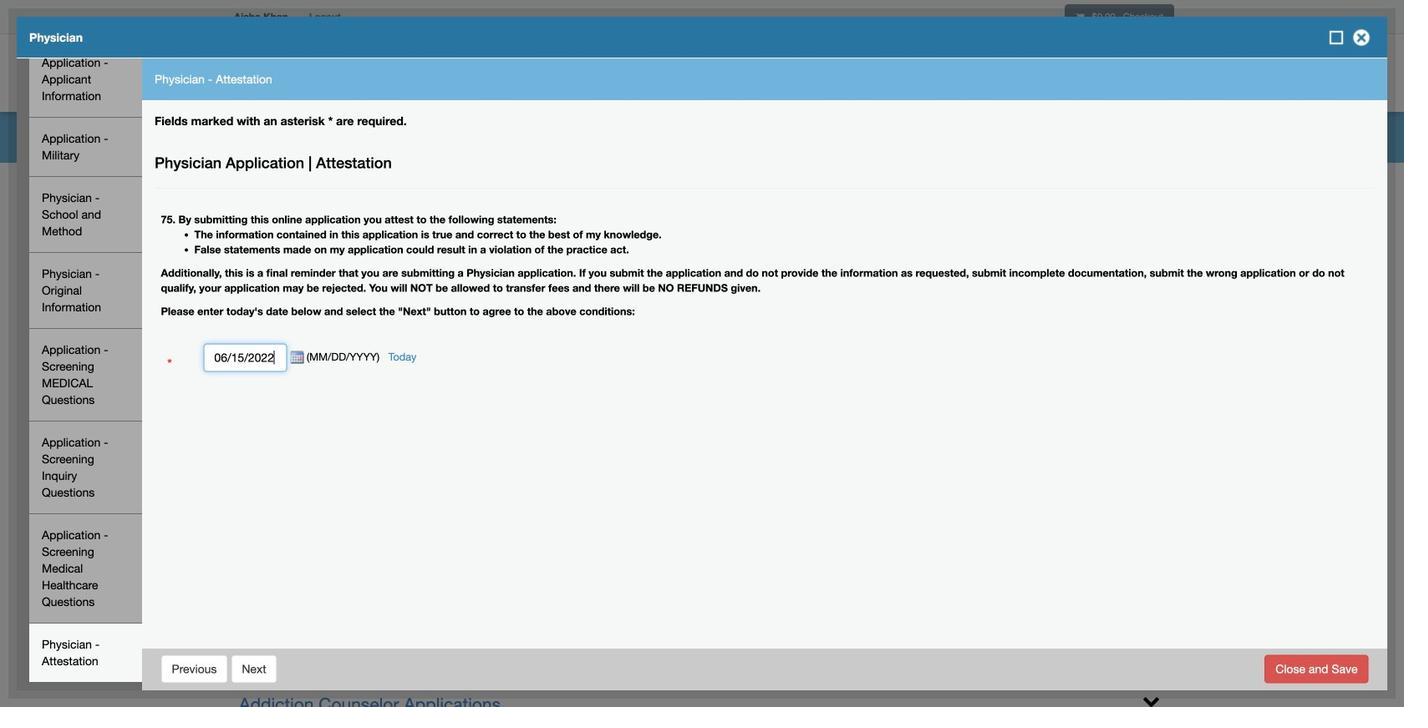 Task type: vqa. For each thing, say whether or not it's contained in the screenshot.
the phone IMAGE
no



Task type: describe. For each thing, give the bounding box(es) containing it.
maximize/minimize image
[[1328, 29, 1345, 46]]



Task type: locate. For each thing, give the bounding box(es) containing it.
None image field
[[287, 351, 304, 365]]

close window image
[[1348, 24, 1375, 51]]

None text field
[[203, 344, 287, 372]]

None button
[[161, 656, 228, 684], [231, 656, 277, 684], [1265, 656, 1369, 684], [161, 656, 228, 684], [231, 656, 277, 684], [1265, 656, 1369, 684]]



